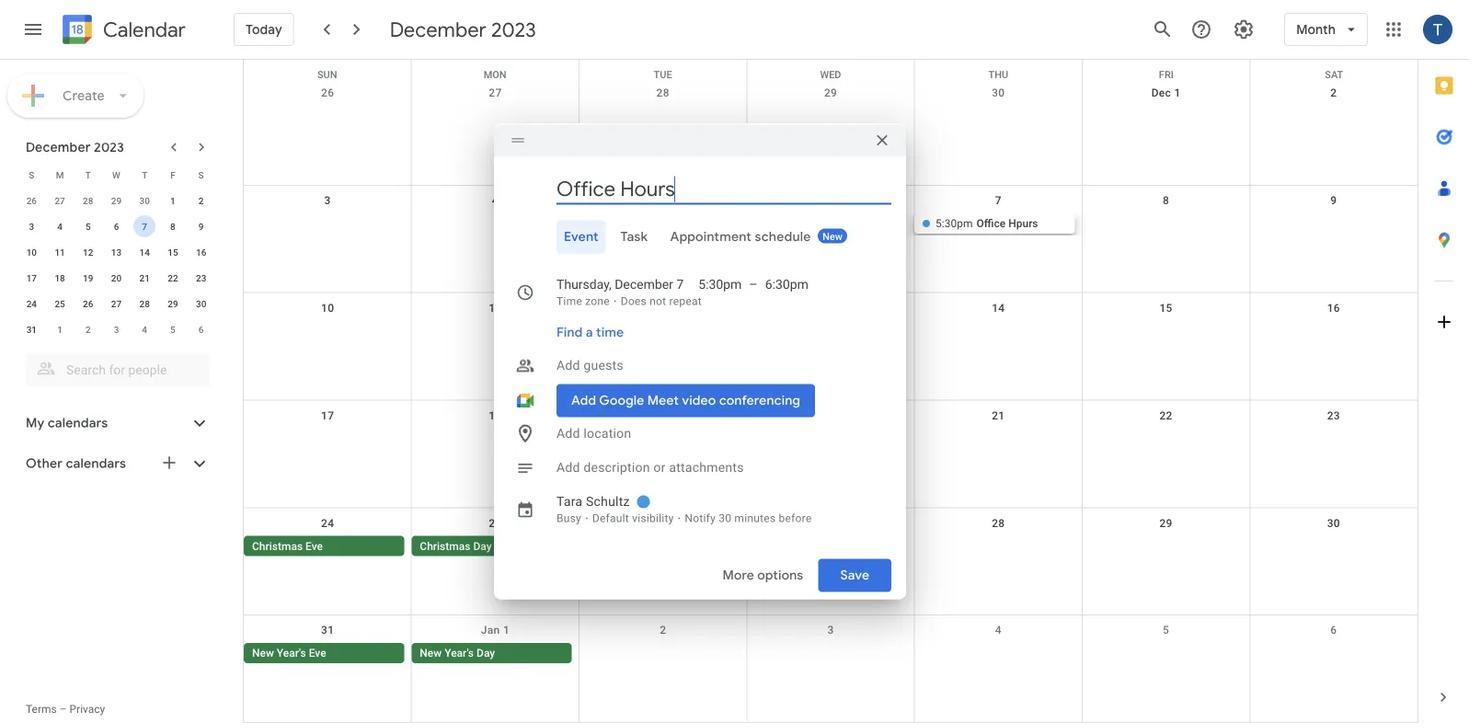 Task type: describe. For each thing, give the bounding box(es) containing it.
1 t from the left
[[85, 169, 91, 180]]

time
[[557, 295, 582, 308]]

new year's eve
[[252, 647, 326, 660]]

new year's eve button
[[244, 643, 404, 664]]

5:30pm for 5:30pm office hpurs
[[936, 217, 973, 230]]

15 inside grid
[[1160, 301, 1173, 314]]

24 element
[[21, 293, 43, 315]]

add for add description or attachments
[[557, 460, 580, 475]]

january 6 element
[[190, 318, 212, 340]]

1 vertical spatial 23
[[1328, 409, 1341, 422]]

appointment
[[670, 229, 752, 245]]

hpurs
[[1009, 217, 1038, 230]]

1 vertical spatial december
[[26, 139, 91, 156]]

2 s from the left
[[198, 169, 204, 180]]

january 2 element
[[77, 318, 99, 340]]

1 right dec
[[1174, 86, 1181, 99]]

minutes
[[735, 512, 776, 525]]

or
[[654, 460, 666, 475]]

find
[[557, 324, 583, 341]]

7 cell
[[131, 213, 159, 239]]

add location
[[557, 426, 632, 441]]

28 element
[[134, 293, 156, 315]]

add description or attachments
[[557, 460, 744, 475]]

privacy
[[69, 703, 105, 716]]

event button
[[557, 220, 606, 253]]

2 vertical spatial december
[[615, 277, 673, 292]]

26 left november 27 element
[[26, 195, 37, 206]]

26 inside 'element'
[[83, 298, 93, 309]]

Add title text field
[[557, 175, 892, 203]]

calendars for other calendars
[[66, 455, 126, 472]]

office
[[977, 217, 1006, 230]]

a
[[586, 324, 593, 341]]

1 vertical spatial december 2023
[[26, 139, 124, 156]]

terms
[[26, 703, 57, 716]]

task button
[[613, 220, 656, 253]]

november 27 element
[[49, 190, 71, 212]]

eve inside the christmas eve button
[[306, 540, 323, 552]]

today
[[246, 21, 282, 38]]

fri
[[1159, 69, 1174, 81]]

grid containing 26
[[243, 60, 1418, 723]]

18 inside december 2023 grid
[[55, 272, 65, 283]]

new year's day button
[[412, 643, 572, 664]]

29 element
[[162, 293, 184, 315]]

12 inside december 2023 grid
[[83, 247, 93, 258]]

17 element
[[21, 267, 43, 289]]

1 horizontal spatial 2023
[[491, 17, 536, 42]]

22 inside december 2023 grid
[[168, 272, 178, 283]]

time
[[596, 324, 624, 341]]

8 for sun
[[1163, 194, 1170, 207]]

other calendars button
[[4, 449, 228, 478]]

tab list containing event
[[509, 220, 892, 253]]

8 for december 2023
[[170, 221, 176, 232]]

create
[[63, 87, 105, 104]]

row group containing 26
[[17, 188, 215, 342]]

add for add guests
[[557, 358, 580, 373]]

add other calendars image
[[160, 454, 179, 472]]

january 5 element
[[162, 318, 184, 340]]

0 vertical spatial december 2023
[[390, 17, 536, 42]]

guests
[[584, 358, 624, 373]]

row containing s
[[17, 162, 215, 188]]

busy
[[557, 512, 581, 525]]

31 for 1
[[26, 324, 37, 335]]

25 inside december 2023 grid
[[55, 298, 65, 309]]

1 horizontal spatial tab list
[[1419, 60, 1469, 672]]

new
[[823, 231, 843, 242]]

create button
[[7, 74, 143, 118]]

tue
[[654, 69, 672, 81]]

terms – privacy
[[26, 703, 105, 716]]

14 element
[[134, 241, 156, 263]]

support image
[[1191, 18, 1213, 40]]

27 element
[[105, 293, 127, 315]]

appointment schedule
[[670, 229, 811, 245]]

24 inside grid
[[321, 517, 334, 529]]

month button
[[1285, 7, 1368, 52]]

thu
[[989, 69, 1009, 81]]

21 inside grid
[[992, 409, 1005, 422]]

today button
[[234, 7, 294, 52]]

christmas day button
[[412, 536, 572, 556]]

default visibility
[[592, 512, 674, 525]]

sat
[[1325, 69, 1344, 81]]

wed
[[820, 69, 841, 81]]

12 element
[[77, 241, 99, 263]]

11 element
[[49, 241, 71, 263]]

20 inside grid
[[824, 409, 837, 422]]

14 inside grid
[[992, 301, 1005, 314]]

25 inside grid
[[489, 517, 502, 529]]

13
[[111, 247, 122, 258]]

thursday, december 7
[[557, 277, 684, 292]]

23 element
[[190, 267, 212, 289]]

18 element
[[49, 267, 71, 289]]

2 t from the left
[[142, 169, 147, 180]]

mon
[[484, 69, 507, 81]]

year's for day
[[445, 647, 474, 660]]

22 inside grid
[[1160, 409, 1173, 422]]

5:30pm office hpurs
[[936, 217, 1038, 230]]

31 element
[[21, 318, 43, 340]]

calendar element
[[59, 11, 186, 52]]

23 inside 'element'
[[196, 272, 206, 283]]

christmas eve
[[252, 540, 323, 552]]

19 inside december 2023 grid
[[83, 272, 93, 283]]

add guests button
[[549, 349, 892, 382]]

time zone
[[557, 295, 610, 308]]

– for 5:30pm
[[749, 277, 758, 292]]

11 inside grid
[[489, 301, 502, 314]]

new for new year's eve
[[252, 647, 274, 660]]

26 left notify
[[657, 517, 670, 529]]

jan 1
[[481, 624, 510, 637]]

christmas for christmas day
[[420, 540, 471, 552]]

calendar heading
[[99, 17, 186, 43]]

description
[[584, 460, 650, 475]]

november 26 element
[[21, 190, 43, 212]]

other
[[26, 455, 63, 472]]

visibility
[[632, 512, 674, 525]]

5 inside "element"
[[170, 324, 176, 335]]

0 vertical spatial day
[[473, 540, 492, 552]]

notify
[[685, 512, 716, 525]]

my calendars
[[26, 415, 108, 432]]

10 element
[[21, 241, 43, 263]]

other calendars
[[26, 455, 126, 472]]

7 inside 'cell'
[[142, 221, 147, 232]]

does
[[621, 295, 647, 308]]

find a time
[[557, 324, 624, 341]]

month
[[1297, 21, 1336, 38]]

9 for sun
[[1331, 194, 1337, 207]]

event
[[564, 229, 599, 245]]



Task type: locate. For each thing, give the bounding box(es) containing it.
tara schultz
[[557, 494, 630, 509]]

dec
[[1152, 86, 1171, 99]]

2023 up w
[[94, 139, 124, 156]]

terms link
[[26, 703, 57, 716]]

19 up or
[[657, 409, 670, 422]]

0 vertical spatial 31
[[26, 324, 37, 335]]

31
[[26, 324, 37, 335], [321, 624, 334, 637]]

0 horizontal spatial 27
[[55, 195, 65, 206]]

18
[[55, 272, 65, 283], [489, 409, 502, 422]]

year's for eve
[[277, 647, 306, 660]]

december up m
[[26, 139, 91, 156]]

0 vertical spatial 5:30pm
[[936, 217, 973, 230]]

1 vertical spatial calendars
[[66, 455, 126, 472]]

6:30pm
[[765, 277, 809, 292]]

5:30pm for 5:30pm – 6:30pm
[[699, 277, 742, 292]]

1 vertical spatial 31
[[321, 624, 334, 637]]

row group
[[17, 188, 215, 342]]

– left "6:30pm" at the right of page
[[749, 277, 758, 292]]

1 vertical spatial 16
[[1328, 301, 1341, 314]]

31 up new year's eve button
[[321, 624, 334, 637]]

1 horizontal spatial 14
[[992, 301, 1005, 314]]

1 vertical spatial 11
[[489, 301, 502, 314]]

tara
[[557, 494, 583, 509]]

m
[[56, 169, 64, 180]]

attachments
[[669, 460, 744, 475]]

15 inside december 2023 grid
[[168, 247, 178, 258]]

1 s from the left
[[29, 169, 34, 180]]

not
[[650, 295, 666, 308]]

add up tara
[[557, 460, 580, 475]]

year's inside button
[[445, 647, 474, 660]]

0 vertical spatial 18
[[55, 272, 65, 283]]

new inside button
[[420, 647, 442, 660]]

1 vertical spatial 21
[[992, 409, 1005, 422]]

1 horizontal spatial 24
[[321, 517, 334, 529]]

2 add from the top
[[557, 426, 580, 441]]

0 vertical spatial –
[[749, 277, 758, 292]]

0 vertical spatial 10
[[26, 247, 37, 258]]

1 horizontal spatial 31
[[321, 624, 334, 637]]

11 up 18 element
[[55, 247, 65, 258]]

thursday,
[[557, 277, 612, 292]]

10 inside grid
[[321, 301, 334, 314]]

7 up "office"
[[995, 194, 1002, 207]]

sun
[[317, 69, 337, 81]]

1 down f
[[170, 195, 176, 206]]

17 inside december 2023 grid
[[26, 272, 37, 283]]

notify 30 minutes before
[[685, 512, 812, 525]]

default
[[592, 512, 629, 525]]

25 up christmas day button
[[489, 517, 502, 529]]

0 vertical spatial 17
[[26, 272, 37, 283]]

5:30pm – 6:30pm
[[699, 277, 809, 292]]

1 vertical spatial 24
[[321, 517, 334, 529]]

1 horizontal spatial 11
[[489, 301, 502, 314]]

my
[[26, 415, 45, 432]]

november 30 element
[[134, 190, 156, 212]]

0 horizontal spatial s
[[29, 169, 34, 180]]

5:30pm inside grid
[[936, 217, 973, 230]]

christmas eve button
[[244, 536, 404, 556]]

4
[[492, 194, 499, 207], [57, 221, 62, 232], [142, 324, 147, 335], [995, 624, 1002, 637]]

16 inside december 2023 grid
[[196, 247, 206, 258]]

23
[[196, 272, 206, 283], [1328, 409, 1341, 422]]

1 new from the left
[[252, 647, 274, 660]]

calendars down my calendars dropdown button at the left of page
[[66, 455, 126, 472]]

14 up 21 element
[[139, 247, 150, 258]]

0 vertical spatial 20
[[111, 272, 122, 283]]

0 vertical spatial 9
[[1331, 194, 1337, 207]]

9 for december 2023
[[199, 221, 204, 232]]

add inside dropdown button
[[557, 358, 580, 373]]

0 vertical spatial eve
[[306, 540, 323, 552]]

add for add location
[[557, 426, 580, 441]]

5:30pm
[[936, 217, 973, 230], [699, 277, 742, 292]]

9
[[1331, 194, 1337, 207], [199, 221, 204, 232]]

1 vertical spatial 22
[[1160, 409, 1173, 422]]

1 horizontal spatial 18
[[489, 409, 502, 422]]

0 horizontal spatial 23
[[196, 272, 206, 283]]

3 add from the top
[[557, 460, 580, 475]]

0 horizontal spatial –
[[60, 703, 67, 716]]

schultz
[[586, 494, 630, 509]]

9 inside grid
[[1331, 194, 1337, 207]]

2 new from the left
[[420, 647, 442, 660]]

20 inside the 20 element
[[111, 272, 122, 283]]

17 inside grid
[[321, 409, 334, 422]]

add guests
[[557, 358, 624, 373]]

grid
[[243, 60, 1418, 723]]

2023
[[491, 17, 536, 42], [94, 139, 124, 156]]

15
[[168, 247, 178, 258], [1160, 301, 1173, 314]]

1 vertical spatial 27
[[55, 195, 65, 206]]

1 horizontal spatial new
[[420, 647, 442, 660]]

2 horizontal spatial december
[[615, 277, 673, 292]]

2 vertical spatial 7
[[677, 277, 684, 292]]

26 element
[[77, 293, 99, 315]]

19
[[83, 272, 93, 283], [657, 409, 670, 422]]

29
[[824, 86, 837, 99], [111, 195, 122, 206], [168, 298, 178, 309], [1160, 517, 1173, 529]]

does not repeat
[[621, 295, 702, 308]]

0 horizontal spatial 9
[[199, 221, 204, 232]]

7 up repeat
[[677, 277, 684, 292]]

new element
[[818, 229, 847, 243]]

3
[[324, 194, 331, 207], [29, 221, 34, 232], [114, 324, 119, 335], [828, 624, 834, 637]]

0 horizontal spatial 20
[[111, 272, 122, 283]]

1 right jan
[[503, 624, 510, 637]]

24 down the '17' element
[[26, 298, 37, 309]]

calendars for my calendars
[[48, 415, 108, 432]]

0 vertical spatial 19
[[83, 272, 93, 283]]

t up november 30 element
[[142, 169, 147, 180]]

2023 up mon
[[491, 17, 536, 42]]

12
[[83, 247, 93, 258], [657, 301, 670, 314]]

31 inside grid
[[321, 624, 334, 637]]

1 add from the top
[[557, 358, 580, 373]]

s up november 26 element
[[29, 169, 34, 180]]

27 for dec 1
[[489, 86, 502, 99]]

0 horizontal spatial december 2023
[[26, 139, 124, 156]]

add left location
[[557, 426, 580, 441]]

22 element
[[162, 267, 184, 289]]

jan
[[481, 624, 500, 637]]

w
[[112, 169, 120, 180]]

1 horizontal spatial 22
[[1160, 409, 1173, 422]]

28
[[657, 86, 670, 99], [83, 195, 93, 206], [139, 298, 150, 309], [992, 517, 1005, 529]]

20 element
[[105, 267, 127, 289]]

27 down mon
[[489, 86, 502, 99]]

add down find
[[557, 358, 580, 373]]

24 up the christmas eve button
[[321, 517, 334, 529]]

1 vertical spatial 19
[[657, 409, 670, 422]]

add
[[557, 358, 580, 373], [557, 426, 580, 441], [557, 460, 580, 475]]

repeat
[[669, 295, 702, 308]]

14 down "office"
[[992, 301, 1005, 314]]

1 vertical spatial 14
[[992, 301, 1005, 314]]

20
[[111, 272, 122, 283], [824, 409, 837, 422]]

0 vertical spatial 7
[[995, 194, 1002, 207]]

0 vertical spatial 23
[[196, 272, 206, 283]]

row containing sun
[[244, 60, 1418, 81]]

1
[[1174, 86, 1181, 99], [170, 195, 176, 206], [57, 324, 62, 335], [503, 624, 510, 637]]

24 inside december 2023 grid
[[26, 298, 37, 309]]

schedule
[[755, 229, 811, 245]]

26 up 'january 2' element
[[83, 298, 93, 309]]

1 horizontal spatial 9
[[1331, 194, 1337, 207]]

0 vertical spatial 8
[[1163, 194, 1170, 207]]

cell
[[244, 213, 412, 235], [412, 213, 579, 235], [579, 213, 747, 235], [747, 213, 915, 235], [1082, 213, 1250, 235], [747, 536, 915, 558], [915, 536, 1082, 558], [1082, 536, 1250, 558], [579, 643, 747, 665], [747, 643, 915, 665], [915, 643, 1082, 665], [1250, 643, 1418, 665]]

0 vertical spatial 16
[[196, 247, 206, 258]]

2 year's from the left
[[445, 647, 474, 660]]

dec 1
[[1152, 86, 1181, 99]]

1 down 25 element
[[57, 324, 62, 335]]

6
[[828, 194, 834, 207], [114, 221, 119, 232], [199, 324, 204, 335], [1331, 624, 1337, 637]]

1 horizontal spatial december 2023
[[390, 17, 536, 42]]

christmas
[[252, 540, 303, 552], [420, 540, 471, 552]]

new inside button
[[252, 647, 274, 660]]

1 christmas from the left
[[252, 540, 303, 552]]

2 horizontal spatial 27
[[489, 86, 502, 99]]

5:30pm left "office"
[[936, 217, 973, 230]]

1 vertical spatial 12
[[657, 301, 670, 314]]

27 for 1
[[55, 195, 65, 206]]

0 vertical spatial 24
[[26, 298, 37, 309]]

1 vertical spatial 17
[[321, 409, 334, 422]]

1 horizontal spatial 21
[[992, 409, 1005, 422]]

1 horizontal spatial year's
[[445, 647, 474, 660]]

0 vertical spatial 14
[[139, 247, 150, 258]]

11
[[55, 247, 65, 258], [489, 301, 502, 314]]

row
[[244, 60, 1418, 81], [244, 78, 1418, 186], [17, 162, 215, 188], [244, 186, 1418, 293], [17, 188, 215, 213], [17, 213, 215, 239], [17, 239, 215, 265], [17, 265, 215, 291], [17, 291, 215, 317], [244, 293, 1418, 401], [17, 317, 215, 342], [244, 401, 1418, 508], [244, 508, 1418, 616], [244, 616, 1418, 723]]

19 element
[[77, 267, 99, 289]]

2 vertical spatial 27
[[111, 298, 122, 309]]

0 horizontal spatial 21
[[139, 272, 150, 283]]

1 horizontal spatial 16
[[1328, 301, 1341, 314]]

new for new year's day
[[420, 647, 442, 660]]

8 inside grid
[[1163, 194, 1170, 207]]

january 4 element
[[134, 318, 156, 340]]

f
[[170, 169, 175, 180]]

– right terms
[[60, 703, 67, 716]]

christmas for christmas eve
[[252, 540, 303, 552]]

christmas day
[[420, 540, 492, 552]]

10 inside 10 element
[[26, 247, 37, 258]]

eve inside new year's eve button
[[309, 647, 326, 660]]

s
[[29, 169, 34, 180], [198, 169, 204, 180]]

1 horizontal spatial 8
[[1163, 194, 1170, 207]]

26
[[321, 86, 334, 99], [26, 195, 37, 206], [83, 298, 93, 309], [657, 517, 670, 529]]

my calendars button
[[4, 409, 228, 438]]

settings menu image
[[1233, 18, 1255, 40]]

1 vertical spatial 7
[[142, 221, 147, 232]]

10
[[26, 247, 37, 258], [321, 301, 334, 314]]

november 28 element
[[77, 190, 99, 212]]

eve
[[306, 540, 323, 552], [309, 647, 326, 660]]

3 inside the january 3 element
[[114, 324, 119, 335]]

day down jan
[[477, 647, 495, 660]]

0 horizontal spatial 12
[[83, 247, 93, 258]]

8 inside december 2023 grid
[[170, 221, 176, 232]]

1 horizontal spatial 17
[[321, 409, 334, 422]]

task
[[621, 229, 648, 245]]

calendar
[[103, 17, 186, 43]]

0 vertical spatial 25
[[55, 298, 65, 309]]

0 horizontal spatial 10
[[26, 247, 37, 258]]

15 element
[[162, 241, 184, 263]]

1 horizontal spatial christmas
[[420, 540, 471, 552]]

1 horizontal spatial 7
[[677, 277, 684, 292]]

12 right does
[[657, 301, 670, 314]]

0 horizontal spatial 14
[[139, 247, 150, 258]]

2 vertical spatial add
[[557, 460, 580, 475]]

calendars
[[48, 415, 108, 432], [66, 455, 126, 472]]

0 horizontal spatial 18
[[55, 272, 65, 283]]

1 horizontal spatial 15
[[1160, 301, 1173, 314]]

0 vertical spatial 22
[[168, 272, 178, 283]]

14 inside december 2023 grid
[[139, 247, 150, 258]]

0 horizontal spatial 22
[[168, 272, 178, 283]]

december 2023 grid
[[17, 162, 215, 342]]

21
[[139, 272, 150, 283], [992, 409, 1005, 422]]

1 horizontal spatial t
[[142, 169, 147, 180]]

before
[[779, 512, 812, 525]]

27 down m
[[55, 195, 65, 206]]

1 horizontal spatial 23
[[1328, 409, 1341, 422]]

january 1 element
[[49, 318, 71, 340]]

january 3 element
[[105, 318, 127, 340]]

21 inside "row group"
[[139, 272, 150, 283]]

december 2023 up m
[[26, 139, 124, 156]]

27
[[489, 86, 502, 99], [55, 195, 65, 206], [111, 298, 122, 309]]

Search for people text field
[[37, 353, 199, 386]]

2 christmas from the left
[[420, 540, 471, 552]]

november 29 element
[[105, 190, 127, 212]]

0 horizontal spatial 19
[[83, 272, 93, 283]]

1 vertical spatial 8
[[170, 221, 176, 232]]

calendars up other calendars at the bottom left
[[48, 415, 108, 432]]

0 vertical spatial 2023
[[491, 17, 536, 42]]

9 inside december 2023 grid
[[199, 221, 204, 232]]

31 inside 'element'
[[26, 324, 37, 335]]

7
[[995, 194, 1002, 207], [142, 221, 147, 232], [677, 277, 684, 292]]

new year's day
[[420, 647, 495, 660]]

0 horizontal spatial t
[[85, 169, 91, 180]]

1 year's from the left
[[277, 647, 306, 660]]

13 element
[[105, 241, 127, 263]]

december 2023 up mon
[[390, 17, 536, 42]]

0 horizontal spatial christmas
[[252, 540, 303, 552]]

year's inside button
[[277, 647, 306, 660]]

22
[[168, 272, 178, 283], [1160, 409, 1173, 422]]

december up mon
[[390, 17, 487, 42]]

main drawer image
[[22, 18, 44, 40]]

16 element
[[190, 241, 212, 263]]

1 vertical spatial add
[[557, 426, 580, 441]]

30 element
[[190, 293, 212, 315]]

12 inside grid
[[657, 301, 670, 314]]

11 inside december 2023 grid
[[55, 247, 65, 258]]

1 vertical spatial day
[[477, 647, 495, 660]]

27 up the january 3 element
[[111, 298, 122, 309]]

location
[[584, 426, 632, 441]]

find a time button
[[549, 316, 631, 349]]

5
[[660, 194, 666, 207], [86, 221, 91, 232], [170, 324, 176, 335], [1163, 624, 1170, 637]]

t
[[85, 169, 91, 180], [142, 169, 147, 180]]

27 inside grid
[[489, 86, 502, 99]]

1 horizontal spatial 19
[[657, 409, 670, 422]]

25 down 18 element
[[55, 298, 65, 309]]

12 up 19 element
[[83, 247, 93, 258]]

1 vertical spatial 9
[[199, 221, 204, 232]]

1 horizontal spatial december
[[390, 17, 487, 42]]

18 inside grid
[[489, 409, 502, 422]]

31 for jan 1
[[321, 624, 334, 637]]

t up november 28 element
[[85, 169, 91, 180]]

11 left time
[[489, 301, 502, 314]]

s right f
[[198, 169, 204, 180]]

privacy link
[[69, 703, 105, 716]]

1 vertical spatial 15
[[1160, 301, 1173, 314]]

0 vertical spatial calendars
[[48, 415, 108, 432]]

0 horizontal spatial 2023
[[94, 139, 124, 156]]

None search field
[[0, 346, 228, 386]]

tab list
[[1419, 60, 1469, 672], [509, 220, 892, 253]]

5:30pm left to element
[[699, 277, 742, 292]]

1 horizontal spatial 5:30pm
[[936, 217, 973, 230]]

december up does
[[615, 277, 673, 292]]

zone
[[585, 295, 610, 308]]

14
[[139, 247, 150, 258], [992, 301, 1005, 314]]

1 horizontal spatial 10
[[321, 301, 334, 314]]

19 down 12 element
[[83, 272, 93, 283]]

31 down 24 element
[[26, 324, 37, 335]]

1 vertical spatial 20
[[824, 409, 837, 422]]

26 down sun
[[321, 86, 334, 99]]

0 vertical spatial add
[[557, 358, 580, 373]]

day up jan
[[473, 540, 492, 552]]

2 horizontal spatial 7
[[995, 194, 1002, 207]]

1 vertical spatial 10
[[321, 301, 334, 314]]

day
[[473, 540, 492, 552], [477, 647, 495, 660]]

25
[[55, 298, 65, 309], [489, 517, 502, 529]]

1 horizontal spatial s
[[198, 169, 204, 180]]

0 horizontal spatial 16
[[196, 247, 206, 258]]

0 horizontal spatial december
[[26, 139, 91, 156]]

0 vertical spatial december
[[390, 17, 487, 42]]

0 horizontal spatial 17
[[26, 272, 37, 283]]

25 element
[[49, 293, 71, 315]]

21 element
[[134, 267, 156, 289]]

to element
[[749, 276, 758, 294]]

7 down november 30 element
[[142, 221, 147, 232]]

– for terms
[[60, 703, 67, 716]]

0 vertical spatial 21
[[139, 272, 150, 283]]

1 horizontal spatial 27
[[111, 298, 122, 309]]



Task type: vqa. For each thing, say whether or not it's contained in the screenshot.
heading inside the Calendar element
no



